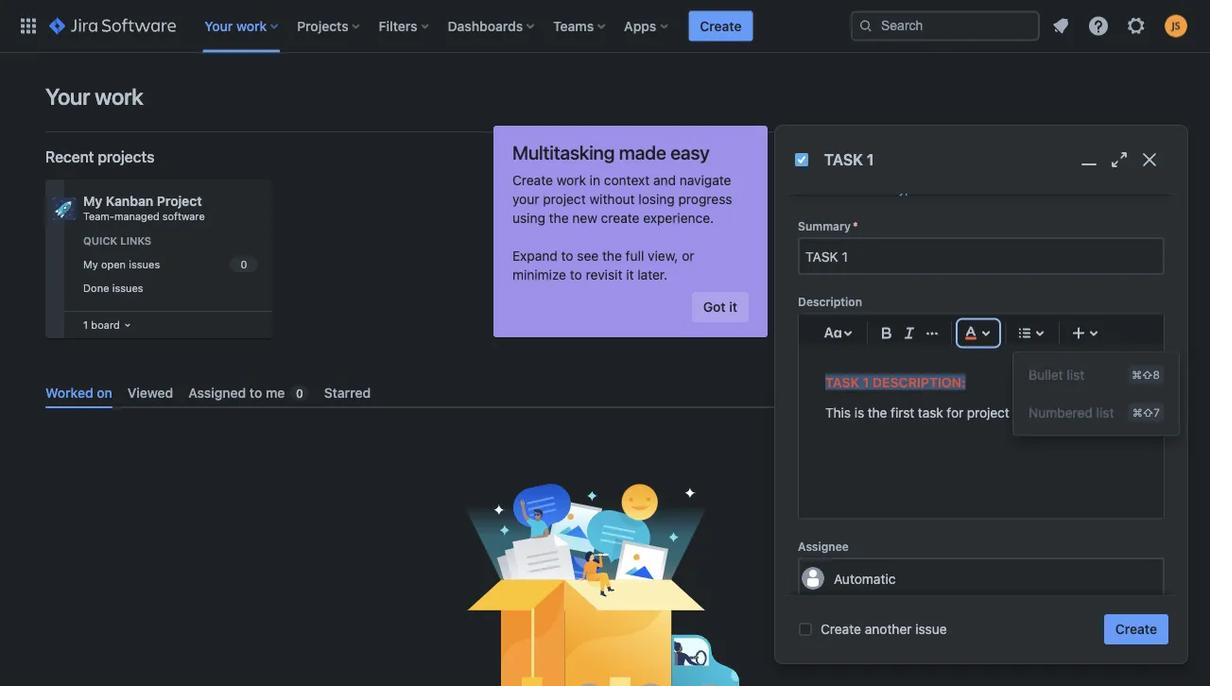 Task type: vqa. For each thing, say whether or not it's contained in the screenshot.
'1' within the 1 Board Popup Button
yes



Task type: describe. For each thing, give the bounding box(es) containing it.
on
[[97, 385, 112, 400]]

create
[[601, 210, 639, 226]]

assigned to me
[[188, 385, 285, 400]]

summary
[[798, 219, 851, 232]]

dashboards button
[[442, 11, 542, 41]]

the inside multitasking made easy create work in context and navigate your project without losing progress using the new create experience.
[[549, 210, 569, 226]]

numbered list
[[1029, 404, 1114, 420]]

and
[[653, 173, 676, 188]]

create another issue
[[821, 622, 947, 637]]

worked on
[[45, 385, 112, 400]]

search image
[[858, 18, 874, 34]]

1 horizontal spatial projects
[[1108, 147, 1157, 163]]

made
[[619, 141, 666, 163]]

types
[[895, 182, 924, 195]]

work inside multitasking made easy create work in context and navigate your project without losing progress using the new create experience.
[[557, 173, 586, 188]]

projects
[[297, 18, 348, 34]]

board
[[91, 319, 120, 331]]

1 up is
[[863, 374, 869, 390]]

1 left numbered at the bottom right of page
[[1013, 404, 1019, 420]]

create inside multitasking made easy create work in context and navigate your project without losing progress using the new create experience.
[[512, 173, 553, 188]]

got it button
[[692, 292, 749, 322]]

1 horizontal spatial create button
[[1104, 614, 1168, 645]]

worked
[[45, 385, 93, 400]]

settings image
[[1125, 15, 1148, 37]]

losing
[[638, 191, 675, 207]]

my for open
[[83, 258, 98, 271]]

this is the first task for project 1
[[825, 404, 1019, 420]]

1 board
[[83, 319, 120, 331]]

discard & close image
[[1138, 148, 1161, 171]]

done issues
[[83, 282, 143, 294]]

got
[[703, 299, 726, 315]]

quick
[[83, 235, 117, 247]]

description
[[798, 295, 862, 308]]

full
[[625, 248, 644, 264]]

primary element
[[11, 0, 851, 52]]

recent projects
[[45, 148, 154, 166]]

view all projects
[[1058, 147, 1157, 163]]

experience.
[[643, 210, 714, 226]]

issue for about
[[864, 182, 892, 195]]

list for bullet list
[[1067, 366, 1084, 382]]

assignee
[[798, 539, 849, 553]]

apps button
[[618, 11, 675, 41]]

Search field
[[851, 11, 1040, 41]]

*
[[853, 219, 858, 232]]

0 horizontal spatial projects
[[98, 148, 154, 166]]

help image
[[1087, 15, 1110, 37]]

me
[[266, 385, 285, 400]]

links
[[120, 235, 151, 247]]

to for me
[[249, 385, 262, 400]]

automatic
[[834, 570, 896, 586]]

the inside description - main content area, start typing to enter text. text field
[[868, 404, 887, 420]]

1 vertical spatial to
[[570, 267, 582, 283]]

Description - Main content area, start typing to enter text. text field
[[825, 374, 1137, 492]]

your
[[512, 191, 539, 207]]

multitasking
[[512, 141, 615, 163]]

your work button
[[199, 11, 286, 41]]

your inside popup button
[[204, 18, 233, 34]]

assigned
[[188, 385, 246, 400]]

minimize
[[512, 267, 566, 283]]

work inside popup button
[[236, 18, 267, 34]]

1 up learn about issue types
[[867, 150, 874, 168]]

my open issues link
[[79, 254, 261, 275]]

more formatting image
[[921, 322, 943, 344]]

appswitcher icon image
[[17, 15, 40, 37]]

italic ⌘i image
[[898, 322, 921, 344]]

learn about issue types link
[[798, 182, 924, 195]]

issues inside done issues link
[[112, 282, 143, 294]]

bold ⌘b image
[[875, 322, 898, 344]]

another
[[865, 622, 912, 637]]

to for see
[[561, 248, 573, 264]]

expand
[[512, 248, 558, 264]]

project inside multitasking made easy create work in context and navigate your project without losing progress using the new create experience.
[[543, 191, 586, 207]]

1 horizontal spatial it
[[729, 299, 737, 315]]

list for numbered list
[[1096, 404, 1114, 420]]

open
[[101, 258, 126, 271]]

⌘⇧8
[[1132, 368, 1160, 381]]

1 vertical spatial your
[[45, 83, 90, 110]]

context
[[604, 173, 650, 188]]

view all projects link
[[1058, 147, 1157, 166]]

description:
[[872, 374, 966, 390]]

banner containing your work
[[0, 0, 1210, 53]]

task
[[918, 404, 943, 420]]

the inside expand to see the full view, or minimize to revisit it later. got it
[[602, 248, 622, 264]]

filters
[[379, 18, 417, 34]]

first
[[891, 404, 914, 420]]

1 vertical spatial work
[[95, 83, 143, 110]]

task 1 image
[[794, 152, 809, 167]]

bullet
[[1029, 366, 1063, 382]]

software
[[162, 210, 205, 223]]

project
[[157, 193, 202, 209]]

done
[[83, 282, 109, 294]]

learn
[[798, 182, 828, 195]]

my kanban project team-managed software
[[83, 193, 205, 223]]

new
[[572, 210, 597, 226]]

board image
[[120, 318, 135, 333]]

revisit
[[586, 267, 622, 283]]



Task type: locate. For each thing, give the bounding box(es) containing it.
list left ⌘⇧7
[[1096, 404, 1114, 420]]

1 vertical spatial your work
[[45, 83, 143, 110]]

projects right all
[[1108, 147, 1157, 163]]

projects
[[1108, 147, 1157, 163], [98, 148, 154, 166]]

0 horizontal spatial project
[[543, 191, 586, 207]]

0 vertical spatial task
[[824, 150, 863, 168]]

projects up kanban
[[98, 148, 154, 166]]

0 vertical spatial list
[[1067, 366, 1084, 382]]

2 vertical spatial the
[[868, 404, 887, 420]]

it down full
[[626, 267, 634, 283]]

later.
[[637, 267, 668, 283]]

my inside my kanban project team-managed software
[[83, 193, 102, 209]]

to
[[561, 248, 573, 264], [570, 267, 582, 283], [249, 385, 262, 400]]

your work up recent projects
[[45, 83, 143, 110]]

2 my from the top
[[83, 258, 98, 271]]

banner
[[0, 0, 1210, 53]]

0
[[296, 387, 303, 400]]

1 my from the top
[[83, 193, 102, 209]]

view,
[[648, 248, 678, 264]]

1 vertical spatial issue
[[915, 622, 947, 637]]

to down see
[[570, 267, 582, 283]]

2 horizontal spatial the
[[868, 404, 887, 420]]

1 vertical spatial my
[[83, 258, 98, 271]]

task for task 1 description:
[[825, 374, 859, 390]]

or
[[682, 248, 694, 264]]

list
[[1067, 366, 1084, 382], [1096, 404, 1114, 420]]

progress
[[678, 191, 732, 207]]

1 horizontal spatial issue
[[915, 622, 947, 637]]

0 horizontal spatial work
[[95, 83, 143, 110]]

teams button
[[547, 11, 613, 41]]

my left open
[[83, 258, 98, 271]]

group
[[1013, 356, 1179, 431]]

my up team-
[[83, 193, 102, 209]]

task up this
[[825, 374, 859, 390]]

jira software image
[[49, 15, 176, 37], [49, 15, 176, 37]]

issue right another
[[915, 622, 947, 637]]

done issues link
[[79, 277, 261, 299]]

task
[[824, 150, 863, 168], [825, 374, 859, 390]]

1 vertical spatial project
[[967, 404, 1009, 420]]

0 horizontal spatial the
[[549, 210, 569, 226]]

group containing bullet list
[[1013, 356, 1179, 431]]

1 board button
[[79, 315, 135, 336]]

automatic image
[[802, 567, 824, 590]]

it
[[626, 267, 634, 283], [729, 299, 737, 315]]

issues down links
[[129, 258, 160, 271]]

2 horizontal spatial work
[[557, 173, 586, 188]]

0 horizontal spatial create button
[[689, 11, 753, 41]]

this
[[825, 404, 851, 420]]

1 vertical spatial issues
[[112, 282, 143, 294]]

learn about issue types
[[798, 182, 924, 195]]

see
[[577, 248, 599, 264]]

tab list
[[38, 377, 1165, 409]]

work
[[236, 18, 267, 34], [95, 83, 143, 110], [557, 173, 586, 188]]

the right is
[[868, 404, 887, 420]]

apps
[[624, 18, 656, 34]]

task inside description - main content area, start typing to enter text. text field
[[825, 374, 859, 390]]

0 vertical spatial issues
[[129, 258, 160, 271]]

issues
[[129, 258, 160, 271], [112, 282, 143, 294]]

create
[[700, 18, 742, 34], [512, 173, 553, 188], [821, 622, 861, 637], [1115, 622, 1157, 637]]

expand to see the full view, or minimize to revisit it later. got it
[[512, 248, 737, 315]]

task 1
[[824, 150, 874, 168]]

notifications image
[[1049, 15, 1072, 37]]

project inside description - main content area, start typing to enter text. text field
[[967, 404, 1009, 420]]

0 vertical spatial work
[[236, 18, 267, 34]]

1 horizontal spatial your work
[[204, 18, 267, 34]]

work up recent projects
[[95, 83, 143, 110]]

issue left types
[[864, 182, 892, 195]]

managed
[[114, 210, 159, 223]]

in
[[590, 173, 600, 188]]

using
[[512, 210, 545, 226]]

work left in
[[557, 173, 586, 188]]

is
[[854, 404, 864, 420]]

1 vertical spatial create button
[[1104, 614, 1168, 645]]

work left projects
[[236, 18, 267, 34]]

None text field
[[800, 239, 1163, 273]]

0 horizontal spatial your work
[[45, 83, 143, 110]]

1 horizontal spatial list
[[1096, 404, 1114, 420]]

the
[[549, 210, 569, 226], [602, 248, 622, 264], [868, 404, 887, 420]]

0 vertical spatial my
[[83, 193, 102, 209]]

recent
[[45, 148, 94, 166]]

task for task 1
[[824, 150, 863, 168]]

to left me
[[249, 385, 262, 400]]

1 horizontal spatial project
[[967, 404, 1009, 420]]

your work
[[204, 18, 267, 34], [45, 83, 143, 110]]

numbered
[[1029, 404, 1093, 420]]

my open issues
[[83, 258, 160, 271]]

0 horizontal spatial your
[[45, 83, 90, 110]]

0 vertical spatial create button
[[689, 11, 753, 41]]

project right for
[[967, 404, 1009, 420]]

create button inside 'primary' element
[[689, 11, 753, 41]]

0 horizontal spatial it
[[626, 267, 634, 283]]

task up about
[[824, 150, 863, 168]]

dashboards
[[448, 18, 523, 34]]

1 horizontal spatial your
[[204, 18, 233, 34]]

navigate
[[679, 173, 731, 188]]

for
[[947, 404, 963, 420]]

0 vertical spatial issue
[[864, 182, 892, 195]]

view
[[1058, 147, 1087, 163]]

viewed
[[127, 385, 173, 400]]

issue for another
[[915, 622, 947, 637]]

it right got
[[729, 299, 737, 315]]

text styles image
[[822, 322, 844, 344]]

without
[[589, 191, 635, 207]]

create inside 'primary' element
[[700, 18, 742, 34]]

1 vertical spatial the
[[602, 248, 622, 264]]

bullet list
[[1029, 366, 1084, 382]]

⌘⇧7
[[1133, 406, 1160, 419]]

my for kanban
[[83, 193, 102, 209]]

easy
[[670, 141, 709, 163]]

your
[[204, 18, 233, 34], [45, 83, 90, 110]]

1 inside popup button
[[83, 319, 88, 331]]

your work left projects
[[204, 18, 267, 34]]

quick links
[[83, 235, 151, 247]]

1
[[867, 150, 874, 168], [83, 319, 88, 331], [863, 374, 869, 390], [1013, 404, 1019, 420]]

0 vertical spatial it
[[626, 267, 634, 283]]

team-
[[83, 210, 114, 223]]

1 vertical spatial it
[[729, 299, 737, 315]]

task 1 description:
[[825, 374, 966, 390]]

0 horizontal spatial issue
[[864, 182, 892, 195]]

my
[[83, 193, 102, 209], [83, 258, 98, 271]]

1 horizontal spatial work
[[236, 18, 267, 34]]

kanban
[[106, 193, 153, 209]]

0 vertical spatial your
[[204, 18, 233, 34]]

1 horizontal spatial the
[[602, 248, 622, 264]]

filters button
[[373, 11, 436, 41]]

issues inside 'my open issues' link
[[129, 258, 160, 271]]

tab list containing worked on
[[38, 377, 1165, 409]]

the left new at the top of the page
[[549, 210, 569, 226]]

all
[[1091, 147, 1104, 163]]

your profile and settings image
[[1165, 15, 1187, 37]]

multitasking made easy create work in context and navigate your project without losing progress using the new create experience.
[[512, 141, 732, 226]]

1 vertical spatial task
[[825, 374, 859, 390]]

to left see
[[561, 248, 573, 264]]

starred
[[324, 385, 371, 400]]

projects button
[[291, 11, 367, 41]]

issues down my open issues
[[112, 282, 143, 294]]

summary *
[[798, 219, 858, 232]]

0 horizontal spatial list
[[1067, 366, 1084, 382]]

the up revisit
[[602, 248, 622, 264]]

0 vertical spatial to
[[561, 248, 573, 264]]

issue
[[864, 182, 892, 195], [915, 622, 947, 637]]

2 vertical spatial to
[[249, 385, 262, 400]]

list right the bullet
[[1067, 366, 1084, 382]]

1 left board
[[83, 319, 88, 331]]

0 vertical spatial project
[[543, 191, 586, 207]]

go full screen image
[[1108, 148, 1131, 171]]

lists image
[[1013, 322, 1036, 344]]

minimize image
[[1078, 148, 1100, 171]]

1 vertical spatial list
[[1096, 404, 1114, 420]]

project up new at the top of the page
[[543, 191, 586, 207]]

about
[[831, 182, 861, 195]]

2 vertical spatial work
[[557, 173, 586, 188]]

your work inside popup button
[[204, 18, 267, 34]]

teams
[[553, 18, 594, 34]]

0 vertical spatial your work
[[204, 18, 267, 34]]

0 vertical spatial the
[[549, 210, 569, 226]]

project
[[543, 191, 586, 207], [967, 404, 1009, 420]]



